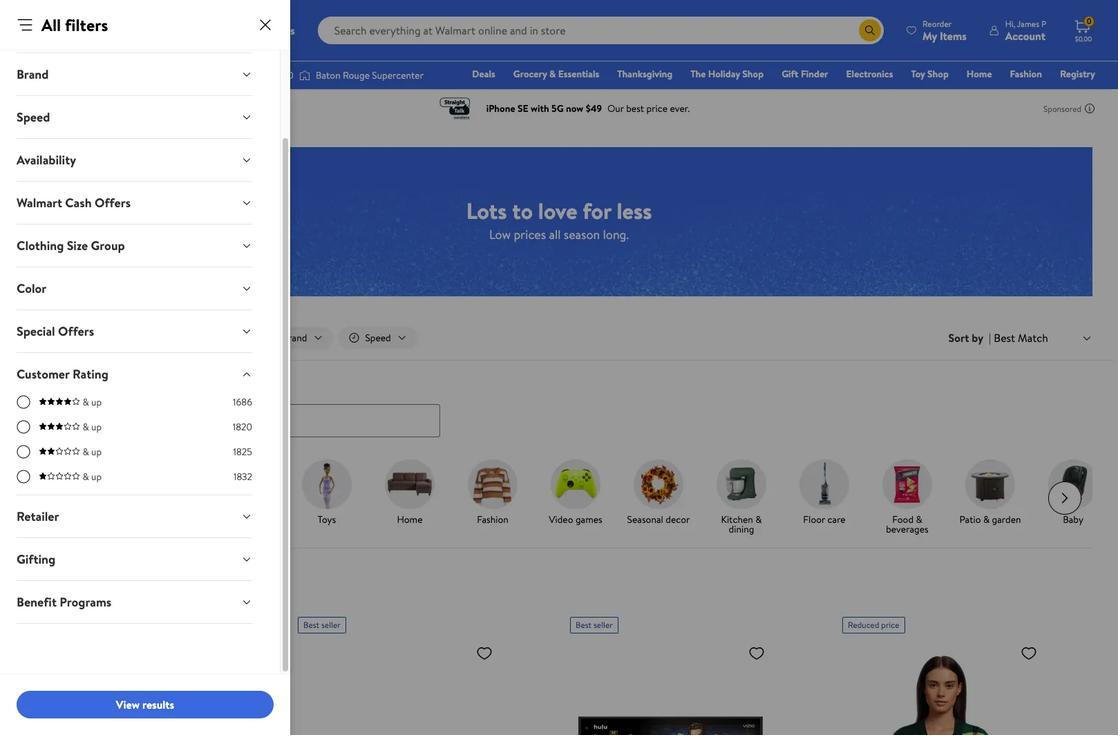 Task type: locate. For each thing, give the bounding box(es) containing it.
0 vertical spatial home
[[967, 67, 993, 81]]

filters
[[65, 13, 108, 37], [62, 331, 87, 345]]

retailer button
[[6, 496, 263, 538]]

2 & up from the top
[[83, 420, 102, 434]]

registry
[[1061, 67, 1096, 81]]

1 vertical spatial black
[[31, 619, 51, 631]]

0 horizontal spatial home link
[[374, 459, 446, 527]]

friday down black friday deals image
[[78, 513, 103, 527]]

shop
[[743, 67, 764, 81], [928, 67, 949, 81]]

2 seller from the left
[[594, 619, 613, 631]]

less
[[617, 195, 652, 226]]

1 best from the left
[[304, 619, 320, 631]]

online
[[130, 599, 159, 614]]

deals link
[[466, 66, 502, 82]]

kitchen & dining link
[[706, 459, 778, 537]]

0 horizontal spatial fashion link
[[457, 459, 529, 527]]

2 best from the left
[[576, 619, 592, 631]]

2 shop from the left
[[928, 67, 949, 81]]

all filters dialog
[[0, 0, 290, 736]]

filters inside button
[[62, 331, 87, 345]]

benefit programs button
[[6, 581, 263, 624]]

1 up from the top
[[91, 395, 102, 409]]

4 up from the top
[[91, 470, 102, 484]]

clothing
[[17, 237, 64, 254]]

0 horizontal spatial best
[[304, 619, 320, 631]]

all up brand
[[41, 13, 61, 37]]

benefit
[[17, 594, 57, 611]]

vizio 50" class v-series 4k uhd led smart tv v505-j09 image
[[570, 639, 771, 736]]

1 horizontal spatial friday
[[78, 513, 103, 527]]

1 vertical spatial all filters
[[49, 331, 87, 345]]

deal
[[77, 619, 92, 631]]

baby
[[1063, 513, 1084, 527]]

group
[[91, 237, 125, 254]]

toy shop
[[912, 67, 949, 81]]

all filters up customer rating
[[49, 331, 87, 345]]

brand
[[17, 66, 49, 83]]

seller for the 'vizio 50" class v-series 4k uhd led smart tv v505-j09' image
[[594, 619, 613, 631]]

0 vertical spatial all filters
[[41, 13, 108, 37]]

kitchen & dining
[[721, 513, 762, 536]]

1825
[[233, 445, 252, 459]]

up for 1825
[[91, 445, 102, 459]]

clothing size group
[[17, 237, 125, 254]]

thanksgiving
[[618, 67, 673, 81]]

1 horizontal spatial best seller
[[576, 619, 613, 631]]

price for price when purchased online
[[23, 599, 47, 614]]

0 vertical spatial black
[[53, 513, 75, 527]]

0 vertical spatial fashion
[[1011, 67, 1043, 81]]

walmart image
[[22, 19, 112, 41]]

4 & up from the top
[[83, 470, 102, 484]]

by
[[972, 331, 984, 346]]

Deals search field
[[6, 376, 1112, 437]]

patio & garden image
[[966, 459, 1016, 509]]

& up for 1832
[[83, 470, 102, 484]]

color button
[[6, 268, 263, 310]]

1 seller from the left
[[321, 619, 341, 631]]

& right grocery
[[550, 67, 556, 81]]

black down benefit
[[31, 619, 51, 631]]

best seller for the 'vizio 50" class v-series 4k uhd led smart tv v505-j09' image
[[576, 619, 613, 631]]

1 horizontal spatial best
[[576, 619, 592, 631]]

1 vertical spatial friday
[[53, 619, 75, 631]]

friday for deal
[[53, 619, 75, 631]]

friday inside black friday deals preview
[[78, 513, 103, 527]]

0 horizontal spatial best seller
[[304, 619, 341, 631]]

price up brand
[[17, 23, 44, 40]]

customer rating button
[[6, 353, 263, 395]]

grocery & essentials link
[[507, 66, 606, 82]]

& inside the food & beverages
[[916, 513, 923, 527]]

filters up brand dropdown button
[[65, 13, 108, 37]]

1 out of 5 stars and up, 1832 items radio
[[17, 470, 30, 484]]

shop right toy
[[928, 67, 949, 81]]

patio & garden
[[960, 513, 1022, 527]]

garden
[[993, 513, 1022, 527]]

all filters up brand
[[41, 13, 108, 37]]

0 vertical spatial filters
[[65, 13, 108, 37]]

sort
[[949, 331, 970, 346]]

all up customer rating
[[49, 331, 60, 345]]

offers right the cash
[[95, 194, 131, 212]]

offers right special at left
[[58, 323, 94, 340]]

home down home image
[[397, 513, 423, 527]]

friday down when
[[53, 619, 75, 631]]

retailer
[[17, 508, 59, 525]]

seller for "saluspa 77" x 26" hollywood 240 gal. inflatable hot tub with led lights, 104f max temperature" image
[[321, 619, 341, 631]]

0
[[1087, 15, 1092, 27]]

1 vertical spatial home
[[397, 513, 423, 527]]

floor
[[804, 513, 826, 527]]

1 best seller from the left
[[304, 619, 341, 631]]

deals left grocery
[[472, 67, 496, 81]]

black friday deals preview link
[[42, 459, 114, 537]]

Walmart Site-Wide search field
[[318, 17, 884, 44]]

1 horizontal spatial fashion link
[[1004, 66, 1049, 82]]

deals
[[472, 67, 496, 81], [23, 376, 53, 393], [49, 522, 72, 536], [23, 570, 56, 589]]

playstation 5 disc console - marvel's spider-man 2 bundle image
[[26, 639, 226, 736]]

lots
[[466, 195, 507, 226]]

tech
[[234, 513, 254, 527]]

food & beverages link
[[872, 459, 944, 537]]

seller
[[321, 619, 341, 631], [594, 619, 613, 631]]

1 vertical spatial price
[[23, 599, 47, 614]]

1 shop from the left
[[743, 67, 764, 81]]

fashion down fashion image
[[477, 513, 509, 527]]

3 out of 5 stars and up, 1820 items radio
[[17, 420, 30, 434]]

black inside black friday deals preview
[[53, 513, 75, 527]]

black friday deals preview
[[49, 513, 107, 536]]

0 horizontal spatial seller
[[321, 619, 341, 631]]

floor care link
[[789, 459, 861, 527]]

all filters button
[[23, 327, 102, 349]]

toys
[[318, 513, 336, 527]]

1 horizontal spatial shop
[[928, 67, 949, 81]]

1 vertical spatial offers
[[58, 323, 94, 340]]

1 vertical spatial filters
[[62, 331, 87, 345]]

fashion up debit
[[1011, 67, 1043, 81]]

0 vertical spatial home link
[[961, 66, 999, 82]]

fashion link
[[1004, 66, 1049, 82], [457, 459, 529, 527]]

& up for 1820
[[83, 420, 102, 434]]

0 vertical spatial offers
[[95, 194, 131, 212]]

walmart+ link
[[1048, 86, 1102, 101]]

food & beverages image
[[883, 459, 933, 509]]

1 horizontal spatial black
[[53, 513, 75, 527]]

3 & up from the top
[[83, 445, 102, 459]]

1 horizontal spatial seller
[[594, 619, 613, 631]]

2 best seller from the left
[[576, 619, 613, 631]]

0 horizontal spatial friday
[[53, 619, 75, 631]]

long.
[[603, 226, 629, 243]]

up
[[91, 395, 102, 409], [91, 420, 102, 434], [91, 445, 102, 459], [91, 470, 102, 484]]

clothing size group button
[[6, 225, 263, 267]]

sort and filter section element
[[6, 316, 1112, 360]]

1 horizontal spatial home
[[967, 67, 993, 81]]

deals left preview
[[49, 522, 72, 536]]

& right food
[[916, 513, 923, 527]]

0 vertical spatial price
[[17, 23, 44, 40]]

deals down gifting
[[23, 570, 56, 589]]

best
[[304, 619, 320, 631], [576, 619, 592, 631]]

1 vertical spatial fashion link
[[457, 459, 529, 527]]

0 vertical spatial all
[[41, 13, 61, 37]]

2 out of 5 stars and up, 1825 items radio
[[17, 445, 30, 459]]

next slide for chipmodulewithimages list image
[[1049, 482, 1082, 515]]

toy shop link
[[905, 66, 955, 82]]

video games image
[[551, 459, 601, 509]]

best for the 'vizio 50" class v-series 4k uhd led smart tv v505-j09' image
[[576, 619, 592, 631]]

speed
[[17, 109, 50, 126]]

0 horizontal spatial black
[[31, 619, 51, 631]]

& up black friday deals preview
[[83, 470, 89, 484]]

0 horizontal spatial shop
[[743, 67, 764, 81]]

purchased
[[78, 599, 127, 614]]

black for black friday deals preview
[[53, 513, 75, 527]]

black down black friday deals image
[[53, 513, 75, 527]]

home up 'one'
[[967, 67, 993, 81]]

deals up "4 out of 5 stars and up, 1686 items" radio
[[23, 376, 53, 393]]

home
[[967, 67, 993, 81], [397, 513, 423, 527]]

toy
[[912, 67, 926, 81]]

video games
[[549, 513, 603, 527]]

3 up from the top
[[91, 445, 102, 459]]

1 & up from the top
[[83, 395, 102, 409]]

1 horizontal spatial home link
[[961, 66, 999, 82]]

filters up customer rating
[[62, 331, 87, 345]]

best seller for "saluspa 77" x 26" hollywood 240 gal. inflatable hot tub with led lights, 104f max temperature" image
[[304, 619, 341, 631]]

home image
[[385, 459, 435, 509]]

&
[[550, 67, 556, 81], [83, 395, 89, 409], [83, 420, 89, 434], [83, 445, 89, 459], [83, 470, 89, 484], [756, 513, 762, 527], [916, 513, 923, 527], [984, 513, 990, 527]]

toys image
[[302, 459, 352, 509]]

0 vertical spatial friday
[[78, 513, 103, 527]]

& inside kitchen & dining
[[756, 513, 762, 527]]

up for 1820
[[91, 420, 102, 434]]

price inside dropdown button
[[17, 23, 44, 40]]

walmart+
[[1055, 86, 1096, 100]]

results
[[142, 697, 174, 713]]

0 horizontal spatial fashion
[[477, 513, 509, 527]]

shop right holiday
[[743, 67, 764, 81]]

debit
[[1013, 86, 1037, 100]]

all inside dialog
[[41, 13, 61, 37]]

price left when
[[23, 599, 47, 614]]

walmart cash offers
[[17, 194, 131, 212]]

all
[[41, 13, 61, 37], [49, 331, 60, 345]]

& right dining
[[756, 513, 762, 527]]

customer
[[17, 366, 70, 383]]

sort by |
[[949, 331, 992, 346]]

floorcare image
[[800, 459, 850, 509]]

1 vertical spatial all
[[49, 331, 60, 345]]

0 horizontal spatial home
[[397, 513, 423, 527]]

$0.00
[[1076, 34, 1093, 44]]

deals (1000+)
[[23, 570, 96, 589]]

1820
[[233, 420, 252, 434]]

2 up from the top
[[91, 420, 102, 434]]

1686
[[233, 395, 252, 409]]

gift finder
[[782, 67, 829, 81]]

kitchen and dining image
[[717, 459, 767, 509]]

special offers
[[17, 323, 94, 340]]

grocery
[[514, 67, 547, 81]]



Task type: describe. For each thing, give the bounding box(es) containing it.
up for 1832
[[91, 470, 102, 484]]

electronics
[[847, 67, 894, 81]]

holiday
[[709, 67, 740, 81]]

seasonal decor image
[[634, 459, 684, 509]]

walmart cash offers button
[[6, 182, 263, 224]]

(1000+)
[[59, 573, 96, 588]]

1 horizontal spatial fashion
[[1011, 67, 1043, 81]]

preview
[[74, 522, 107, 536]]

all filters inside all filters button
[[49, 331, 87, 345]]

cash
[[65, 194, 92, 212]]

size
[[67, 237, 88, 254]]

sponsored
[[1044, 103, 1082, 114]]

registry link
[[1054, 66, 1102, 82]]

registry one debit
[[990, 67, 1096, 100]]

up for 1686
[[91, 395, 102, 409]]

4 out of 5 stars and up, 1686 items radio
[[17, 395, 30, 409]]

price when purchased online
[[23, 599, 159, 614]]

all inside button
[[49, 331, 60, 345]]

shop inside the holiday shop link
[[743, 67, 764, 81]]

view
[[116, 697, 140, 713]]

deals inside black friday deals preview
[[49, 522, 72, 536]]

& up black friday deals image
[[83, 445, 89, 459]]

gift finder link
[[776, 66, 835, 82]]

kitchen
[[721, 513, 754, 527]]

filters inside dialog
[[65, 13, 108, 37]]

black for black friday deal
[[31, 619, 51, 631]]

close panel image
[[257, 17, 274, 33]]

floor care
[[804, 513, 846, 527]]

food
[[893, 513, 914, 527]]

baby image
[[1049, 459, 1099, 509]]

add to favorites list, vizio 50" class v-series 4k uhd led smart tv v505-j09 image
[[749, 645, 765, 662]]

add to favorites list, 99 jane street women's v-neck cardigan sweater with long sleeves, midweight, sizes s-xxxl image
[[1021, 645, 1038, 662]]

& right patio
[[984, 513, 990, 527]]

grocery & essentials
[[514, 67, 600, 81]]

tech link
[[208, 459, 280, 527]]

add to favorites list, saluspa 77" x 26" hollywood 240 gal. inflatable hot tub with led lights, 104f max temperature image
[[476, 645, 493, 662]]

availability button
[[6, 139, 263, 181]]

when
[[50, 599, 76, 614]]

the holiday shop link
[[685, 66, 770, 82]]

saluspa 77" x 26" hollywood 240 gal. inflatable hot tub with led lights, 104f max temperature image
[[298, 639, 498, 736]]

& up for 1825
[[83, 445, 102, 459]]

1 vertical spatial fashion
[[477, 513, 509, 527]]

programs
[[60, 594, 111, 611]]

friday for deals
[[78, 513, 103, 527]]

patio
[[960, 513, 981, 527]]

reduced
[[848, 619, 880, 631]]

electronics link
[[840, 66, 900, 82]]

all filters inside all filters dialog
[[41, 13, 108, 37]]

decor
[[666, 513, 690, 527]]

patio & garden link
[[955, 459, 1027, 527]]

thanksgiving link
[[611, 66, 679, 82]]

tech image
[[219, 459, 269, 509]]

seasonal
[[627, 513, 664, 527]]

& down rating
[[83, 395, 89, 409]]

gift
[[782, 67, 799, 81]]

lots to love for less low prices all season long.
[[466, 195, 652, 243]]

one
[[990, 86, 1011, 100]]

color
[[17, 280, 47, 297]]

to
[[512, 195, 533, 226]]

Search search field
[[318, 17, 884, 44]]

lots to love for less. low prices all season long. image
[[26, 147, 1093, 297]]

black friday deal
[[31, 619, 92, 631]]

1 vertical spatial home link
[[374, 459, 446, 527]]

finder
[[801, 67, 829, 81]]

fashion image
[[468, 459, 518, 509]]

search image
[[34, 415, 45, 426]]

care
[[828, 513, 846, 527]]

0 vertical spatial fashion link
[[1004, 66, 1049, 82]]

all
[[549, 226, 561, 243]]

price button
[[6, 10, 263, 53]]

view results button
[[17, 691, 274, 719]]

shop inside toy shop link
[[928, 67, 949, 81]]

the
[[691, 67, 706, 81]]

special offers button
[[6, 310, 263, 353]]

gifting
[[17, 551, 55, 568]]

availability
[[17, 151, 76, 169]]

deals inside "search field"
[[23, 376, 53, 393]]

price for price
[[17, 23, 44, 40]]

99 jane street women's v-neck cardigan sweater with long sleeves, midweight, sizes s-xxxl image
[[843, 639, 1043, 736]]

black friday deals image
[[53, 459, 103, 509]]

seasonal decor
[[627, 513, 690, 527]]

the holiday shop
[[691, 67, 764, 81]]

seasonal decor link
[[623, 459, 695, 527]]

toys link
[[291, 459, 363, 527]]

Search in deals search field
[[23, 404, 440, 437]]

offers inside "dropdown button"
[[58, 323, 94, 340]]

flash deals image
[[136, 459, 186, 509]]

offers inside dropdown button
[[95, 194, 131, 212]]

dining
[[729, 522, 755, 536]]

reduced price
[[848, 619, 900, 631]]

best for "saluspa 77" x 26" hollywood 240 gal. inflatable hot tub with led lights, 104f max temperature" image
[[304, 619, 320, 631]]

0 $0.00
[[1076, 15, 1093, 44]]

gifting button
[[6, 539, 263, 581]]

view results
[[116, 697, 174, 713]]

games
[[576, 513, 603, 527]]

love
[[538, 195, 578, 226]]

customer rating
[[17, 366, 108, 383]]

customer rating option group
[[17, 395, 252, 495]]

for
[[583, 195, 612, 226]]

benefit programs
[[17, 594, 111, 611]]

walmart
[[17, 194, 62, 212]]

& right search image
[[83, 420, 89, 434]]

& up for 1686
[[83, 395, 102, 409]]

baby link
[[1038, 459, 1110, 527]]

1832
[[234, 470, 252, 484]]



Task type: vqa. For each thing, say whether or not it's contained in the screenshot.
the Color
yes



